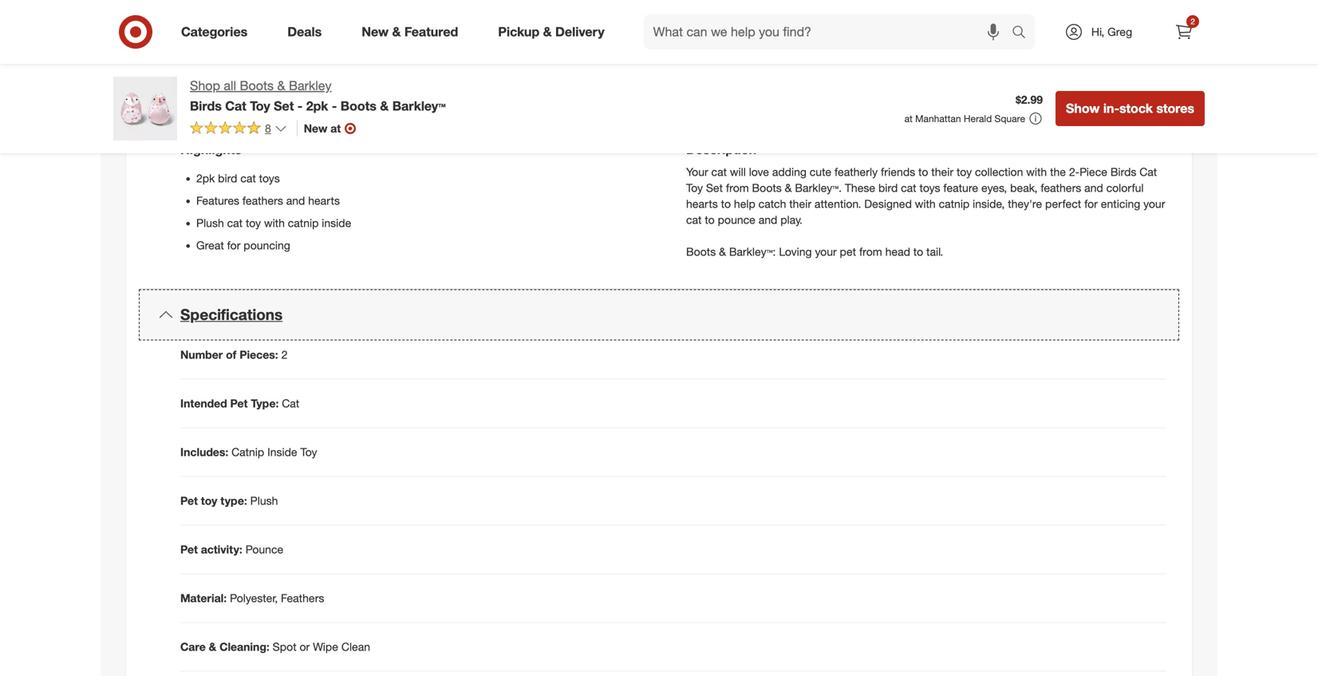 Task type: describe. For each thing, give the bounding box(es) containing it.
boots up new at
[[341, 98, 377, 114]]

1 vertical spatial toy
[[246, 216, 261, 230]]

& left barkley™:
[[719, 245, 726, 259]]

& left 'featured'
[[392, 24, 401, 40]]

at manhattan herald square
[[905, 113, 1026, 125]]

highlights
[[180, 142, 242, 157]]

2pk inside shop all boots & barkley birds cat toy set - 2pk - boots & barkley™
[[306, 98, 328, 114]]

2 vertical spatial toy
[[300, 445, 317, 459]]

cat down friends
[[901, 181, 917, 195]]

deals link
[[274, 14, 342, 49]]

0 horizontal spatial their
[[790, 197, 812, 211]]

item
[[687, 36, 726, 58]]

0 horizontal spatial feathers
[[243, 194, 283, 208]]

toy inside shop all boots & barkley birds cat toy set - 2pk - boots & barkley™
[[250, 98, 270, 114]]

catnip inside your cat will love adding cute featherly friends to their toy collection with the 2-piece birds cat toy set from boots & barkley™. these bird cat toys feature eyes, beak, feathers and colorful hearts to help catch their attention. designed with catnip inside, they're perfect for enticing your cat to pounce and play.
[[939, 197, 970, 211]]

inside,
[[973, 197, 1005, 211]]

manhattan
[[916, 113, 961, 125]]

cleaning:
[[220, 640, 270, 654]]

cat left pounce
[[686, 213, 702, 227]]

your cat will love adding cute featherly friends to their toy collection with the 2-piece birds cat toy set from boots & barkley™. these bird cat toys feature eyes, beak, feathers and colorful hearts to help catch their attention. designed with catnip inside, they're perfect for enticing your cat to pounce and play.
[[686, 165, 1166, 227]]

inside
[[267, 445, 297, 459]]

toy inside your cat will love adding cute featherly friends to their toy collection with the 2-piece birds cat toy set from boots & barkley™. these bird cat toys feature eyes, beak, feathers and colorful hearts to help catch their attention. designed with catnip inside, they're perfect for enticing your cat to pounce and play.
[[957, 165, 972, 179]]

pieces:
[[240, 348, 278, 362]]

greg
[[1108, 25, 1133, 39]]

catch
[[759, 197, 786, 211]]

adding
[[772, 165, 807, 179]]

new & featured link
[[348, 14, 478, 49]]

2 - from the left
[[332, 98, 337, 114]]

0 horizontal spatial toys
[[259, 171, 280, 185]]

categories link
[[168, 14, 268, 49]]

1 horizontal spatial at
[[905, 113, 913, 125]]

in-
[[1104, 101, 1120, 116]]

& right pickup
[[543, 24, 552, 40]]

about this item
[[593, 36, 726, 58]]

stock
[[1120, 101, 1153, 116]]

new for new & featured
[[362, 24, 389, 40]]

plush cat toy with catnip inside
[[196, 216, 351, 230]]

0 vertical spatial 2
[[1191, 16, 1195, 26]]

pickup & delivery link
[[485, 14, 625, 49]]

details button
[[139, 84, 1180, 135]]

activity:
[[201, 542, 242, 556]]

they're
[[1008, 197, 1043, 211]]

& left barkley at left top
[[277, 78, 285, 93]]

featherly
[[835, 165, 878, 179]]

spot
[[273, 640, 297, 654]]

for inside your cat will love adding cute featherly friends to their toy collection with the 2-piece birds cat toy set from boots & barkley™. these bird cat toys feature eyes, beak, feathers and colorful hearts to help catch their attention. designed with catnip inside, they're perfect for enticing your cat to pounce and play.
[[1085, 197, 1098, 211]]

your
[[686, 165, 708, 179]]

beak,
[[1011, 181, 1038, 195]]

to left tail.
[[914, 245, 924, 259]]

to left pounce
[[705, 213, 715, 227]]

deals
[[288, 24, 322, 40]]

all
[[224, 78, 236, 93]]

to right friends
[[919, 165, 929, 179]]

cat inside shop all boots & barkley birds cat toy set - 2pk - boots & barkley™
[[225, 98, 246, 114]]

herald
[[964, 113, 992, 125]]

inside
[[322, 216, 351, 230]]

care
[[180, 640, 206, 654]]

clean
[[341, 640, 370, 654]]

0 horizontal spatial hearts
[[308, 194, 340, 208]]

barkley™.
[[795, 181, 842, 195]]

1 vertical spatial 2
[[281, 348, 288, 362]]

features
[[196, 194, 239, 208]]

hi, greg
[[1092, 25, 1133, 39]]

0 horizontal spatial and
[[286, 194, 305, 208]]

pouncing
[[244, 238, 290, 252]]

2-
[[1069, 165, 1080, 179]]

image of birds cat toy set - 2pk - boots & barkley™ image
[[113, 77, 177, 140]]

1 vertical spatial 2pk
[[196, 171, 215, 185]]

boots inside your cat will love adding cute featherly friends to their toy collection with the 2-piece birds cat toy set from boots & barkley™. these bird cat toys feature eyes, beak, feathers and colorful hearts to help catch their attention. designed with catnip inside, they're perfect for enticing your cat to pounce and play.
[[752, 181, 782, 195]]

designed
[[865, 197, 912, 211]]

love
[[749, 165, 769, 179]]

pickup
[[498, 24, 540, 40]]

new & featured
[[362, 24, 458, 40]]

number of pieces: 2
[[180, 348, 288, 362]]

cat left will
[[712, 165, 727, 179]]

& inside your cat will love adding cute featherly friends to their toy collection with the 2-piece birds cat toy set from boots & barkley™. these bird cat toys feature eyes, beak, feathers and colorful hearts to help catch their attention. designed with catnip inside, they're perfect for enticing your cat to pounce and play.
[[785, 181, 792, 195]]

1 vertical spatial plush
[[250, 494, 278, 508]]

1 vertical spatial with
[[915, 197, 936, 211]]

play.
[[781, 213, 803, 227]]

description
[[686, 142, 757, 157]]

stores
[[1157, 101, 1195, 116]]

pet toy type: plush
[[180, 494, 278, 508]]

shop all boots & barkley birds cat toy set - 2pk - boots & barkley™
[[190, 78, 446, 114]]

8 link
[[190, 120, 287, 139]]

type:
[[251, 396, 279, 410]]

head
[[886, 245, 911, 259]]

categories
[[181, 24, 248, 40]]

barkley
[[289, 78, 332, 93]]

feathers
[[281, 591, 324, 605]]

specifications
[[180, 305, 283, 324]]

1 vertical spatial from
[[860, 245, 883, 259]]

0 vertical spatial pet
[[230, 396, 248, 410]]

to left help
[[721, 197, 731, 211]]

cat up great for pouncing
[[227, 216, 243, 230]]

& right care
[[209, 640, 216, 654]]

from inside your cat will love adding cute featherly friends to their toy collection with the 2-piece birds cat toy set from boots & barkley™. these bird cat toys feature eyes, beak, feathers and colorful hearts to help catch their attention. designed with catnip inside, they're perfect for enticing your cat to pounce and play.
[[726, 181, 749, 195]]

show in-stock stores button
[[1056, 91, 1205, 126]]

square
[[995, 113, 1026, 125]]

pickup & delivery
[[498, 24, 605, 40]]

wipe
[[313, 640, 338, 654]]

pet activity: pounce
[[180, 542, 283, 556]]

2 link
[[1167, 14, 1202, 49]]

intended pet type: cat
[[180, 396, 299, 410]]

catnip
[[232, 445, 264, 459]]

collection
[[975, 165, 1024, 179]]

toy inside your cat will love adding cute featherly friends to their toy collection with the 2-piece birds cat toy set from boots & barkley™. these bird cat toys feature eyes, beak, feathers and colorful hearts to help catch their attention. designed with catnip inside, they're perfect for enticing your cat to pounce and play.
[[686, 181, 703, 195]]

feathers inside your cat will love adding cute featherly friends to their toy collection with the 2-piece birds cat toy set from boots & barkley™. these bird cat toys feature eyes, beak, feathers and colorful hearts to help catch their attention. designed with catnip inside, they're perfect for enticing your cat to pounce and play.
[[1041, 181, 1082, 195]]

1 - from the left
[[298, 98, 303, 114]]

features feathers and hearts
[[196, 194, 340, 208]]

featured
[[405, 24, 458, 40]]



Task type: locate. For each thing, give the bounding box(es) containing it.
1 horizontal spatial with
[[915, 197, 936, 211]]

show
[[1066, 101, 1100, 116]]

plush right type:
[[250, 494, 278, 508]]

toy
[[957, 165, 972, 179], [246, 216, 261, 230], [201, 494, 217, 508]]

-
[[298, 98, 303, 114], [332, 98, 337, 114]]

or
[[300, 640, 310, 654]]

0 vertical spatial from
[[726, 181, 749, 195]]

0 vertical spatial toy
[[250, 98, 270, 114]]

pet for pet toy type:
[[180, 494, 198, 508]]

1 horizontal spatial from
[[860, 245, 883, 259]]

type:
[[220, 494, 247, 508]]

1 vertical spatial catnip
[[288, 216, 319, 230]]

1 vertical spatial set
[[706, 181, 723, 195]]

attention.
[[815, 197, 862, 211]]

boots
[[240, 78, 274, 93], [341, 98, 377, 114], [752, 181, 782, 195], [686, 245, 716, 259]]

perfect
[[1046, 197, 1082, 211]]

2pk
[[306, 98, 328, 114], [196, 171, 215, 185]]

cat right type:
[[282, 396, 299, 410]]

1 horizontal spatial set
[[706, 181, 723, 195]]

toy right inside
[[300, 445, 317, 459]]

& left barkley™
[[380, 98, 389, 114]]

0 horizontal spatial toy
[[250, 98, 270, 114]]

2 right greg
[[1191, 16, 1195, 26]]

barkley™
[[392, 98, 446, 114]]

catnip left the inside
[[288, 216, 319, 230]]

with right designed
[[915, 197, 936, 211]]

pet
[[230, 396, 248, 410], [180, 494, 198, 508], [180, 542, 198, 556]]

0 horizontal spatial new
[[304, 121, 328, 135]]

1 horizontal spatial toys
[[920, 181, 941, 195]]

these
[[845, 181, 876, 195]]

1 horizontal spatial feathers
[[1041, 181, 1082, 195]]

new left 'featured'
[[362, 24, 389, 40]]

toy up 8
[[250, 98, 270, 114]]

about
[[593, 36, 645, 58]]

the
[[1050, 165, 1066, 179]]

at down shop all boots & barkley birds cat toy set - 2pk - boots & barkley™
[[331, 121, 341, 135]]

number
[[180, 348, 223, 362]]

shop
[[190, 78, 220, 93]]

set inside your cat will love adding cute featherly friends to their toy collection with the 2-piece birds cat toy set from boots & barkley™. these bird cat toys feature eyes, beak, feathers and colorful hearts to help catch their attention. designed with catnip inside, they're perfect for enticing your cat to pounce and play.
[[706, 181, 723, 195]]

1 horizontal spatial 2pk
[[306, 98, 328, 114]]

0 vertical spatial their
[[932, 165, 954, 179]]

1 horizontal spatial birds
[[1111, 165, 1137, 179]]

of
[[226, 348, 237, 362]]

and down the 'catch'
[[759, 213, 778, 227]]

their up play.
[[790, 197, 812, 211]]

plush up great
[[196, 216, 224, 230]]

hearts up the inside
[[308, 194, 340, 208]]

toy down your
[[686, 181, 703, 195]]

with up beak,
[[1027, 165, 1047, 179]]

1 vertical spatial toy
[[686, 181, 703, 195]]

toys inside your cat will love adding cute featherly friends to their toy collection with the 2-piece birds cat toy set from boots & barkley™. these bird cat toys feature eyes, beak, feathers and colorful hearts to help catch their attention. designed with catnip inside, they're perfect for enticing your cat to pounce and play.
[[920, 181, 941, 195]]

bird up designed
[[879, 181, 898, 195]]

and down piece
[[1085, 181, 1104, 195]]

1 horizontal spatial hearts
[[686, 197, 718, 211]]

1 vertical spatial for
[[227, 238, 241, 252]]

1 horizontal spatial their
[[932, 165, 954, 179]]

loving
[[779, 245, 812, 259]]

0 vertical spatial new
[[362, 24, 389, 40]]

new down shop all boots & barkley birds cat toy set - 2pk - boots & barkley™
[[304, 121, 328, 135]]

& down adding
[[785, 181, 792, 195]]

1 vertical spatial their
[[790, 197, 812, 211]]

birds inside your cat will love adding cute featherly friends to their toy collection with the 2-piece birds cat toy set from boots & barkley™. these bird cat toys feature eyes, beak, feathers and colorful hearts to help catch their attention. designed with catnip inside, they're perfect for enticing your cat to pounce and play.
[[1111, 165, 1137, 179]]

0 vertical spatial catnip
[[939, 197, 970, 211]]

details
[[180, 100, 231, 119]]

0 vertical spatial cat
[[225, 98, 246, 114]]

will
[[730, 165, 746, 179]]

pounce
[[246, 542, 283, 556]]

0 horizontal spatial 2
[[281, 348, 288, 362]]

new for new at
[[304, 121, 328, 135]]

1 horizontal spatial cat
[[282, 396, 299, 410]]

this
[[650, 36, 682, 58]]

material:
[[180, 591, 227, 605]]

0 vertical spatial with
[[1027, 165, 1047, 179]]

0 horizontal spatial birds
[[190, 98, 222, 114]]

intended
[[180, 396, 227, 410]]

from down will
[[726, 181, 749, 195]]

and up plush cat toy with catnip inside
[[286, 194, 305, 208]]

1 horizontal spatial new
[[362, 24, 389, 40]]

cute
[[810, 165, 832, 179]]

- down barkley at left top
[[298, 98, 303, 114]]

help
[[734, 197, 756, 211]]

2pk bird cat toys
[[196, 171, 280, 185]]

pet
[[840, 245, 856, 259]]

cat inside your cat will love adding cute featherly friends to their toy collection with the 2-piece birds cat toy set from boots & barkley™. these bird cat toys feature eyes, beak, feathers and colorful hearts to help catch their attention. designed with catnip inside, they're perfect for enticing your cat to pounce and play.
[[1140, 165, 1157, 179]]

colorful
[[1107, 181, 1144, 195]]

2 horizontal spatial toy
[[686, 181, 703, 195]]

piece
[[1080, 165, 1108, 179]]

2 horizontal spatial toy
[[957, 165, 972, 179]]

0 horizontal spatial bird
[[218, 171, 237, 185]]

for
[[1085, 197, 1098, 211], [227, 238, 241, 252]]

2 horizontal spatial with
[[1027, 165, 1047, 179]]

1 horizontal spatial your
[[1144, 197, 1166, 211]]

1 vertical spatial cat
[[1140, 165, 1157, 179]]

barkley™:
[[729, 245, 776, 259]]

0 vertical spatial set
[[274, 98, 294, 114]]

0 horizontal spatial catnip
[[288, 216, 319, 230]]

toy left type:
[[201, 494, 217, 508]]

new
[[362, 24, 389, 40], [304, 121, 328, 135]]

search button
[[1005, 14, 1043, 53]]

2 horizontal spatial and
[[1085, 181, 1104, 195]]

1 horizontal spatial and
[[759, 213, 778, 227]]

with down features feathers and hearts
[[264, 216, 285, 230]]

0 horizontal spatial from
[[726, 181, 749, 195]]

0 horizontal spatial cat
[[225, 98, 246, 114]]

boots right all
[[240, 78, 274, 93]]

1 horizontal spatial toy
[[246, 216, 261, 230]]

0 horizontal spatial set
[[274, 98, 294, 114]]

&
[[392, 24, 401, 40], [543, 24, 552, 40], [277, 78, 285, 93], [380, 98, 389, 114], [785, 181, 792, 195], [719, 245, 726, 259], [209, 640, 216, 654]]

enticing
[[1101, 197, 1141, 211]]

their
[[932, 165, 954, 179], [790, 197, 812, 211]]

2 vertical spatial cat
[[282, 396, 299, 410]]

8
[[265, 121, 271, 135]]

for right perfect on the right top
[[1085, 197, 1098, 211]]

new at
[[304, 121, 341, 135]]

pet for pet activity:
[[180, 542, 198, 556]]

feathers up plush cat toy with catnip inside
[[243, 194, 283, 208]]

0 horizontal spatial for
[[227, 238, 241, 252]]

set down your
[[706, 181, 723, 195]]

search
[[1005, 26, 1043, 41]]

2 vertical spatial pet
[[180, 542, 198, 556]]

0 vertical spatial birds
[[190, 98, 222, 114]]

2 vertical spatial with
[[264, 216, 285, 230]]

your down colorful
[[1144, 197, 1166, 211]]

feathers up perfect on the right top
[[1041, 181, 1082, 195]]

toy up feature
[[957, 165, 972, 179]]

at
[[905, 113, 913, 125], [331, 121, 341, 135]]

delivery
[[556, 24, 605, 40]]

bird up features on the top of the page
[[218, 171, 237, 185]]

1 vertical spatial your
[[815, 245, 837, 259]]

from right pet
[[860, 245, 883, 259]]

boots left barkley™:
[[686, 245, 716, 259]]

their up feature
[[932, 165, 954, 179]]

catnip down feature
[[939, 197, 970, 211]]

1 horizontal spatial bird
[[879, 181, 898, 195]]

your left pet
[[815, 245, 837, 259]]

1 horizontal spatial catnip
[[939, 197, 970, 211]]

0 horizontal spatial plush
[[196, 216, 224, 230]]

your inside your cat will love adding cute featherly friends to their toy collection with the 2-piece birds cat toy set from boots & barkley™. these bird cat toys feature eyes, beak, feathers and colorful hearts to help catch their attention. designed with catnip inside, they're perfect for enticing your cat to pounce and play.
[[1144, 197, 1166, 211]]

cat
[[225, 98, 246, 114], [1140, 165, 1157, 179], [282, 396, 299, 410]]

at left manhattan
[[905, 113, 913, 125]]

2pk up features on the top of the page
[[196, 171, 215, 185]]

great for pouncing
[[196, 238, 290, 252]]

for right great
[[227, 238, 241, 252]]

2 right pieces: on the left bottom of the page
[[281, 348, 288, 362]]

0 vertical spatial your
[[1144, 197, 1166, 211]]

toys up features feathers and hearts
[[259, 171, 280, 185]]

cat up colorful
[[1140, 165, 1157, 179]]

birds down shop
[[190, 98, 222, 114]]

1 vertical spatial birds
[[1111, 165, 1137, 179]]

tail.
[[927, 245, 944, 259]]

0 vertical spatial toy
[[957, 165, 972, 179]]

set inside shop all boots & barkley birds cat toy set - 2pk - boots & barkley™
[[274, 98, 294, 114]]

0 vertical spatial 2pk
[[306, 98, 328, 114]]

boots & barkley™: loving your pet from head to tail.
[[686, 245, 944, 259]]

What can we help you find? suggestions appear below search field
[[644, 14, 1016, 49]]

toy up great for pouncing
[[246, 216, 261, 230]]

1 horizontal spatial toy
[[300, 445, 317, 459]]

great
[[196, 238, 224, 252]]

0 horizontal spatial toy
[[201, 494, 217, 508]]

eyes,
[[982, 181, 1007, 195]]

feature
[[944, 181, 979, 195]]

0 vertical spatial for
[[1085, 197, 1098, 211]]

birds up colorful
[[1111, 165, 1137, 179]]

0 horizontal spatial with
[[264, 216, 285, 230]]

cat up features feathers and hearts
[[241, 171, 256, 185]]

includes:
[[180, 445, 228, 459]]

0 horizontal spatial -
[[298, 98, 303, 114]]

bird
[[218, 171, 237, 185], [879, 181, 898, 195]]

1 vertical spatial pet
[[180, 494, 198, 508]]

set down barkley at left top
[[274, 98, 294, 114]]

toys left feature
[[920, 181, 941, 195]]

1 horizontal spatial 2
[[1191, 16, 1195, 26]]

1 horizontal spatial plush
[[250, 494, 278, 508]]

1 vertical spatial new
[[304, 121, 328, 135]]

2 horizontal spatial cat
[[1140, 165, 1157, 179]]

0 horizontal spatial 2pk
[[196, 171, 215, 185]]

hi,
[[1092, 25, 1105, 39]]

toys
[[259, 171, 280, 185], [920, 181, 941, 195]]

plush
[[196, 216, 224, 230], [250, 494, 278, 508]]

polyester,
[[230, 591, 278, 605]]

bird inside your cat will love adding cute featherly friends to their toy collection with the 2-piece birds cat toy set from boots & barkley™. these bird cat toys feature eyes, beak, feathers and colorful hearts to help catch their attention. designed with catnip inside, they're perfect for enticing your cat to pounce and play.
[[879, 181, 898, 195]]

friends
[[881, 165, 916, 179]]

cat down all
[[225, 98, 246, 114]]

material: polyester, feathers
[[180, 591, 324, 605]]

0 horizontal spatial at
[[331, 121, 341, 135]]

2pk down barkley at left top
[[306, 98, 328, 114]]

birds
[[190, 98, 222, 114], [1111, 165, 1137, 179]]

hearts inside your cat will love adding cute featherly friends to their toy collection with the 2-piece birds cat toy set from boots & barkley™. these bird cat toys feature eyes, beak, feathers and colorful hearts to help catch their attention. designed with catnip inside, they're perfect for enticing your cat to pounce and play.
[[686, 197, 718, 211]]

birds inside shop all boots & barkley birds cat toy set - 2pk - boots & barkley™
[[190, 98, 222, 114]]

care & cleaning: spot or wipe clean
[[180, 640, 370, 654]]

$2.99
[[1016, 93, 1043, 107]]

pounce
[[718, 213, 756, 227]]

boots up the 'catch'
[[752, 181, 782, 195]]

- up new at
[[332, 98, 337, 114]]

includes: catnip inside toy
[[180, 445, 317, 459]]

to
[[919, 165, 929, 179], [721, 197, 731, 211], [705, 213, 715, 227], [914, 245, 924, 259]]

1 horizontal spatial -
[[332, 98, 337, 114]]

0 horizontal spatial your
[[815, 245, 837, 259]]

toy
[[250, 98, 270, 114], [686, 181, 703, 195], [300, 445, 317, 459]]

and
[[1085, 181, 1104, 195], [286, 194, 305, 208], [759, 213, 778, 227]]

hearts down your
[[686, 197, 718, 211]]

2 vertical spatial toy
[[201, 494, 217, 508]]

1 horizontal spatial for
[[1085, 197, 1098, 211]]

0 vertical spatial plush
[[196, 216, 224, 230]]



Task type: vqa. For each thing, say whether or not it's contained in the screenshot.


